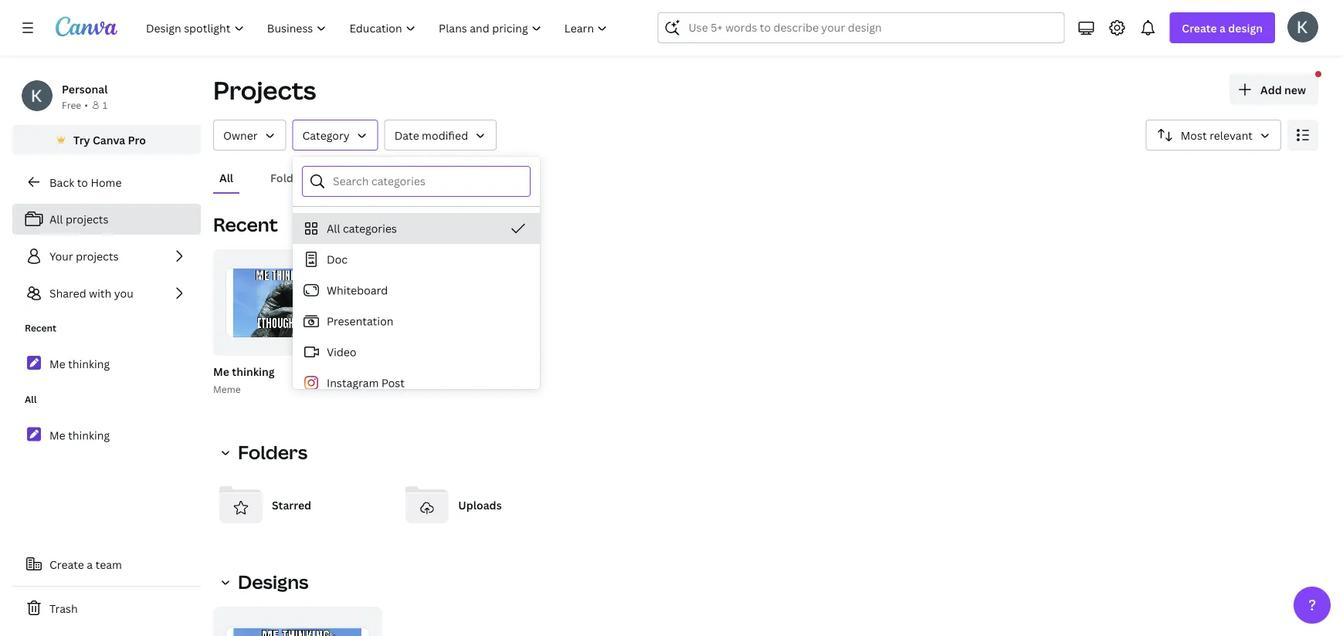 Task type: vqa. For each thing, say whether or not it's contained in the screenshot.
Your projects projects
yes



Task type: describe. For each thing, give the bounding box(es) containing it.
you
[[114, 286, 133, 301]]

new
[[1285, 82, 1306, 97]]

me thinking button
[[213, 362, 275, 382]]

1
[[103, 99, 108, 111]]

post
[[382, 376, 405, 391]]

images button
[[419, 163, 469, 192]]

Search categories search field
[[333, 167, 521, 196]]

whiteboard
[[327, 283, 388, 298]]

all for all projects
[[49, 212, 63, 227]]

projects for all projects
[[66, 212, 109, 227]]

Search search field
[[689, 13, 1034, 42]]

with
[[89, 286, 111, 301]]

list box containing all categories
[[293, 213, 540, 615]]

back
[[49, 175, 74, 190]]

designs inside dropdown button
[[238, 570, 309, 595]]

date
[[395, 128, 419, 143]]

a for team
[[87, 557, 93, 572]]

2 me thinking link from the top
[[12, 419, 201, 452]]

folders button
[[213, 437, 317, 468]]

try canva pro button
[[12, 125, 201, 155]]

free
[[62, 99, 81, 111]]

create a design
[[1182, 20, 1263, 35]]

all for all categories
[[327, 221, 340, 236]]

a for design
[[1220, 20, 1226, 35]]

Sort by button
[[1146, 120, 1282, 151]]

projects for your projects
[[76, 249, 119, 264]]

your projects link
[[12, 241, 201, 272]]

Date modified button
[[384, 120, 497, 151]]

video button
[[293, 337, 540, 368]]

kendall parks image
[[1288, 11, 1319, 42]]

create a team button
[[12, 549, 201, 580]]

owner
[[223, 128, 258, 143]]

me for 2nd me thinking link
[[49, 428, 65, 443]]

personal
[[62, 82, 108, 96]]

presentation
[[327, 314, 394, 329]]

Category button
[[292, 120, 378, 151]]

presentation button
[[293, 306, 540, 337]]

whiteboard button
[[293, 275, 540, 306]]

to
[[77, 175, 88, 190]]

doc button
[[293, 244, 540, 275]]

video option
[[293, 337, 540, 368]]

me thinking meme
[[213, 364, 275, 396]]

starred link
[[213, 477, 387, 533]]

most
[[1181, 128, 1207, 143]]

folders inside folders button
[[270, 170, 310, 185]]

relevant
[[1210, 128, 1253, 143]]

categories
[[343, 221, 397, 236]]

all categories option
[[293, 213, 540, 244]]

all button
[[213, 163, 240, 192]]

modified
[[422, 128, 468, 143]]

back to home link
[[12, 167, 201, 198]]

create a design button
[[1170, 12, 1276, 43]]

most relevant
[[1181, 128, 1253, 143]]

all for all button
[[219, 170, 233, 185]]

create for create a team
[[49, 557, 84, 572]]

•
[[84, 99, 88, 111]]

me inside me thinking meme
[[213, 364, 229, 379]]

images
[[425, 170, 462, 185]]

doc
[[327, 252, 348, 267]]

starred
[[272, 498, 311, 513]]

thinking for 2nd me thinking link from the bottom of the page
[[68, 357, 110, 371]]

free •
[[62, 99, 88, 111]]

back to home
[[49, 175, 122, 190]]

your
[[49, 249, 73, 264]]

whiteboard option
[[293, 275, 540, 306]]

folders inside folders dropdown button
[[238, 440, 308, 465]]

folders button
[[264, 163, 316, 192]]

1 me thinking link from the top
[[12, 348, 201, 381]]

shared with you
[[49, 286, 133, 301]]

instagram
[[327, 376, 379, 391]]



Task type: locate. For each thing, give the bounding box(es) containing it.
projects
[[213, 73, 316, 107]]

1 vertical spatial create
[[49, 557, 84, 572]]

doc option
[[293, 244, 540, 275]]

0 vertical spatial folders
[[270, 170, 310, 185]]

all
[[219, 170, 233, 185], [49, 212, 63, 227], [327, 221, 340, 236], [25, 393, 37, 406]]

designs button
[[341, 163, 394, 192]]

recent down shared on the left of the page
[[25, 322, 56, 335]]

category
[[302, 128, 350, 143]]

date modified
[[395, 128, 468, 143]]

uploads link
[[400, 477, 574, 533]]

add new
[[1261, 82, 1306, 97]]

me for 2nd me thinking link from the bottom of the page
[[49, 357, 65, 371]]

recent down all button
[[213, 212, 278, 237]]

trash
[[49, 601, 78, 616]]

0 vertical spatial projects
[[66, 212, 109, 227]]

None search field
[[658, 12, 1065, 43]]

trash link
[[12, 593, 201, 624]]

presentation option
[[293, 306, 540, 337]]

0 vertical spatial create
[[1182, 20, 1217, 35]]

folders
[[270, 170, 310, 185], [238, 440, 308, 465]]

1 me thinking from the top
[[49, 357, 110, 371]]

0 vertical spatial a
[[1220, 20, 1226, 35]]

me thinking for 2nd me thinking link
[[49, 428, 110, 443]]

recent
[[213, 212, 278, 237], [25, 322, 56, 335]]

create
[[1182, 20, 1217, 35], [49, 557, 84, 572]]

team
[[95, 557, 122, 572]]

designs inside button
[[347, 170, 388, 185]]

thinking
[[68, 357, 110, 371], [232, 364, 275, 379], [68, 428, 110, 443]]

top level navigation element
[[136, 12, 621, 43]]

a inside dropdown button
[[1220, 20, 1226, 35]]

shared with you link
[[12, 278, 201, 309]]

1 horizontal spatial designs
[[347, 170, 388, 185]]

a left 'design'
[[1220, 20, 1226, 35]]

canva
[[93, 132, 125, 147]]

create left 'design'
[[1182, 20, 1217, 35]]

pro
[[128, 132, 146, 147]]

1 horizontal spatial a
[[1220, 20, 1226, 35]]

me thinking
[[49, 357, 110, 371], [49, 428, 110, 443]]

design
[[1229, 20, 1263, 35]]

projects right your
[[76, 249, 119, 264]]

projects
[[66, 212, 109, 227], [76, 249, 119, 264]]

2 me thinking from the top
[[49, 428, 110, 443]]

uploads
[[458, 498, 502, 513]]

shared
[[49, 286, 86, 301]]

instagram post button
[[293, 368, 540, 399]]

Owner button
[[213, 120, 286, 151]]

meme
[[213, 383, 241, 396]]

designs
[[347, 170, 388, 185], [238, 570, 309, 595]]

0 vertical spatial designs
[[347, 170, 388, 185]]

add new button
[[1230, 74, 1319, 105]]

0 vertical spatial me thinking
[[49, 357, 110, 371]]

1 vertical spatial designs
[[238, 570, 309, 595]]

a
[[1220, 20, 1226, 35], [87, 557, 93, 572]]

all categories button
[[293, 213, 540, 244]]

all projects
[[49, 212, 109, 227]]

instagram post option
[[293, 368, 540, 399]]

home
[[91, 175, 122, 190]]

your projects
[[49, 249, 119, 264]]

create left team
[[49, 557, 84, 572]]

try
[[73, 132, 90, 147]]

0 horizontal spatial a
[[87, 557, 93, 572]]

all projects link
[[12, 204, 201, 235]]

folders up starred
[[238, 440, 308, 465]]

a left team
[[87, 557, 93, 572]]

add
[[1261, 82, 1282, 97]]

thinking for 2nd me thinking link
[[68, 428, 110, 443]]

1 vertical spatial recent
[[25, 322, 56, 335]]

1 horizontal spatial recent
[[213, 212, 278, 237]]

1 horizontal spatial create
[[1182, 20, 1217, 35]]

create inside "button"
[[49, 557, 84, 572]]

try canva pro
[[73, 132, 146, 147]]

all inside list
[[49, 212, 63, 227]]

all inside option
[[327, 221, 340, 236]]

0 horizontal spatial create
[[49, 557, 84, 572]]

1 vertical spatial folders
[[238, 440, 308, 465]]

list box
[[293, 213, 540, 615]]

all categories
[[327, 221, 397, 236]]

create inside dropdown button
[[1182, 20, 1217, 35]]

projects down back to home
[[66, 212, 109, 227]]

thinking inside me thinking meme
[[232, 364, 275, 379]]

me thinking link
[[12, 348, 201, 381], [12, 419, 201, 452]]

0 vertical spatial me thinking link
[[12, 348, 201, 381]]

me thinking for 2nd me thinking link from the bottom of the page
[[49, 357, 110, 371]]

create for create a design
[[1182, 20, 1217, 35]]

1 vertical spatial me thinking link
[[12, 419, 201, 452]]

folders down category
[[270, 170, 310, 185]]

list containing all projects
[[12, 204, 201, 309]]

create a team
[[49, 557, 122, 572]]

1 vertical spatial me thinking
[[49, 428, 110, 443]]

designs button
[[213, 567, 318, 598]]

0 vertical spatial recent
[[213, 212, 278, 237]]

1 vertical spatial projects
[[76, 249, 119, 264]]

1 vertical spatial a
[[87, 557, 93, 572]]

a inside "button"
[[87, 557, 93, 572]]

0 horizontal spatial designs
[[238, 570, 309, 595]]

me
[[49, 357, 65, 371], [213, 364, 229, 379], [49, 428, 65, 443]]

0 horizontal spatial recent
[[25, 322, 56, 335]]

list
[[12, 204, 201, 309]]

instagram post
[[327, 376, 405, 391]]

video
[[327, 345, 357, 360]]



